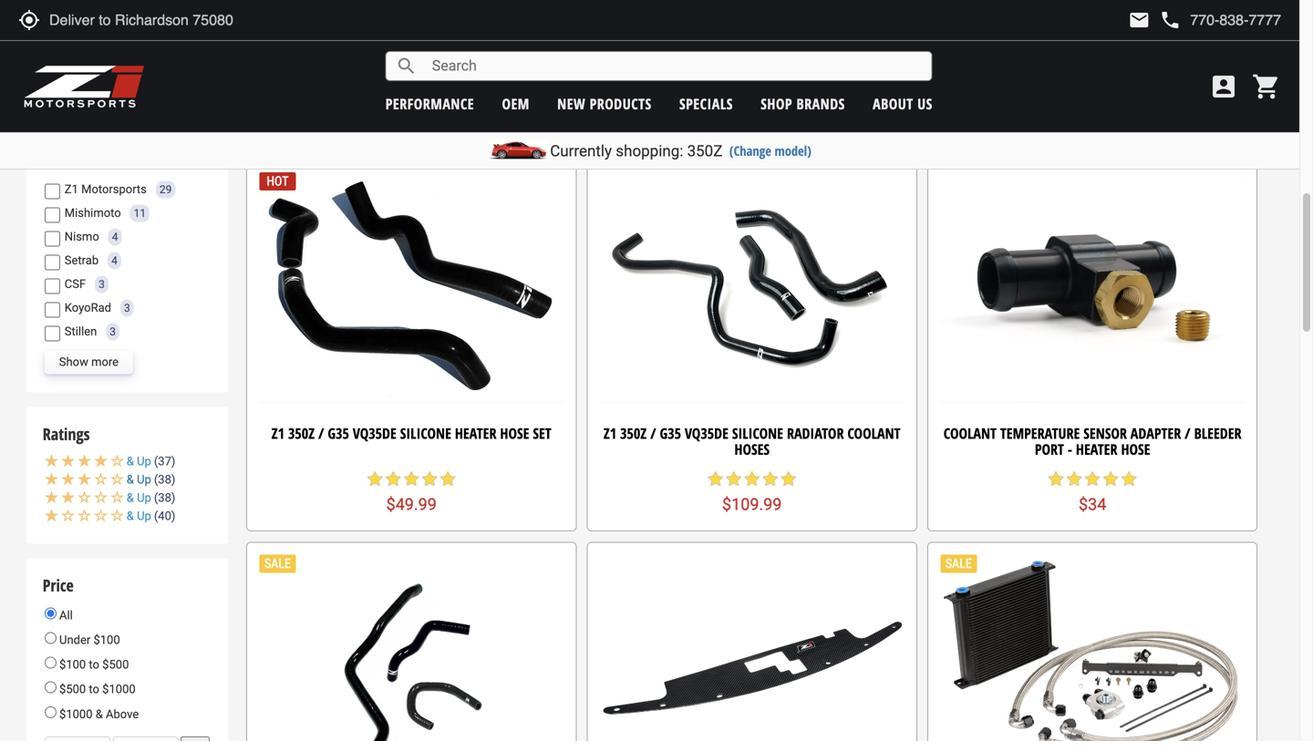 Task type: vqa. For each thing, say whether or not it's contained in the screenshot.
LINK
no



Task type: locate. For each thing, give the bounding box(es) containing it.
0 vertical spatial radiator
[[808, 41, 865, 60]]

38
[[158, 473, 171, 487], [158, 491, 171, 505]]

&
[[127, 455, 134, 469], [127, 473, 134, 487], [127, 491, 134, 505], [127, 510, 134, 523], [96, 708, 103, 721]]

to down $100 to $500 at the bottom of page
[[89, 683, 99, 697]]

heater inside coolant temperature sensor adapter / bleeder port - heater hose
[[1077, 440, 1118, 459]]

star star star star star $109.99
[[707, 471, 798, 514]]

0 horizontal spatial port
[[467, 41, 497, 60]]

up up & up 40
[[137, 491, 151, 505]]

vq35de for radiator
[[685, 424, 729, 443]]

1 vertical spatial $100
[[59, 658, 86, 672]]

/ inside z1 350z / g35 vq35de silicone radiator coolant hoses
[[651, 424, 657, 443]]

$500 to $1000
[[56, 683, 136, 697]]

koyorad
[[65, 301, 111, 315]]

2 horizontal spatial heater
[[1077, 440, 1118, 459]]

2 high from the left
[[1061, 41, 1090, 60]]

-
[[500, 41, 505, 60], [1068, 440, 1073, 459]]

0 vertical spatial -
[[500, 41, 505, 60]]

1 horizontal spatial heater
[[509, 41, 550, 60]]

1 vertical spatial & up 38
[[127, 491, 171, 505]]

bleeder inside z1 aluminum coolant bleeder port - heater hose
[[417, 41, 464, 60]]

setrab
[[65, 254, 99, 267]]

star star star star star for pressure
[[707, 87, 798, 106]]

port left sensor
[[1035, 440, 1065, 459]]

2 horizontal spatial coolant
[[944, 424, 997, 443]]

0 horizontal spatial 3
[[99, 278, 105, 291]]

high inside z1 motorsports high capacity differential cover kit
[[1061, 41, 1090, 60]]

new products link
[[558, 94, 652, 114]]

1 vertical spatial $1000
[[59, 708, 93, 721]]

z1 motorsports high pressure radiator cap
[[614, 41, 891, 60]]

$500
[[102, 658, 129, 672], [59, 683, 86, 697]]

3 / from the left
[[1185, 424, 1191, 443]]

0 horizontal spatial motorsports
[[81, 183, 147, 196]]

38 down 37
[[158, 473, 171, 487]]

3 right csf
[[99, 278, 105, 291]]

1 horizontal spatial star star star star star
[[707, 87, 798, 106]]

star
[[366, 87, 384, 106], [384, 87, 403, 106], [403, 87, 421, 106], [421, 87, 439, 106], [439, 87, 457, 106], [707, 87, 725, 106], [725, 87, 743, 106], [743, 87, 762, 106], [762, 87, 780, 106], [780, 87, 798, 106], [366, 471, 384, 489], [384, 471, 403, 489], [403, 471, 421, 489], [421, 471, 439, 489], [439, 471, 457, 489], [707, 471, 725, 489], [725, 471, 743, 489], [743, 471, 762, 489], [762, 471, 780, 489], [780, 471, 798, 489], [1048, 471, 1066, 489], [1066, 471, 1084, 489], [1084, 471, 1102, 489], [1102, 471, 1121, 489], [1121, 471, 1139, 489]]

1 horizontal spatial bleeder
[[1195, 424, 1242, 443]]

0 horizontal spatial heater
[[455, 424, 497, 443]]

z1 aluminum coolant bleeder port - heater hose
[[273, 41, 550, 76]]

heater up the star star star star star $34
[[1077, 440, 1118, 459]]

motorsports
[[631, 41, 714, 60], [974, 41, 1058, 60], [81, 183, 147, 196]]

hose
[[397, 57, 426, 76], [500, 424, 530, 443], [1122, 440, 1151, 459]]

0 vertical spatial 38
[[158, 473, 171, 487]]

1 horizontal spatial hose
[[500, 424, 530, 443]]

to for $500
[[89, 683, 99, 697]]

cover
[[1064, 57, 1100, 76]]

mail link
[[1129, 9, 1151, 31]]

z1 350z / g35 vq35de silicone heater hose set
[[272, 424, 552, 443]]

1 horizontal spatial -
[[1068, 440, 1073, 459]]

1 vertical spatial 38
[[158, 491, 171, 505]]

0 vertical spatial $1000
[[102, 683, 136, 697]]

$500 down $100 to $500 at the bottom of page
[[59, 683, 86, 697]]

- up oem link
[[500, 41, 505, 60]]

1 vertical spatial port
[[1035, 440, 1065, 459]]

bleeder right adapter
[[1195, 424, 1242, 443]]

1 star star star star star from the left
[[366, 87, 457, 106]]

0 vertical spatial $500
[[102, 658, 129, 672]]

port
[[467, 41, 497, 60], [1035, 440, 1065, 459]]

0 vertical spatial & up 38
[[127, 473, 171, 487]]

0 vertical spatial bleeder
[[417, 41, 464, 60]]

& up 38 up & up 40
[[127, 491, 171, 505]]

to for $100
[[89, 658, 99, 672]]

0 horizontal spatial silicone
[[400, 424, 452, 443]]

- left sensor
[[1068, 440, 1073, 459]]

motorsports left cover
[[974, 41, 1058, 60]]

to
[[89, 658, 99, 672], [89, 683, 99, 697]]

1 horizontal spatial 350z
[[620, 424, 647, 443]]

brands
[[797, 94, 846, 114]]

4 right setrab
[[111, 254, 118, 267]]

g35 for z1 350z / g35 vq35de silicone radiator coolant hoses
[[660, 424, 682, 443]]

0 horizontal spatial g35
[[328, 424, 349, 443]]

2 horizontal spatial /
[[1185, 424, 1191, 443]]

new
[[558, 94, 586, 114]]

coolant
[[360, 41, 413, 60], [848, 424, 901, 443], [944, 424, 997, 443]]

2 4 from the top
[[111, 254, 118, 267]]

& up & up 40
[[127, 491, 134, 505]]

/
[[318, 424, 324, 443], [651, 424, 657, 443], [1185, 424, 1191, 443]]

high left kit
[[1061, 41, 1090, 60]]

2 horizontal spatial motorsports
[[974, 41, 1058, 60]]

2 g35 from the left
[[660, 424, 682, 443]]

$1000
[[102, 683, 136, 697], [59, 708, 93, 721]]

2 vq35de from the left
[[685, 424, 729, 443]]

hose for silicone
[[500, 424, 530, 443]]

silicone for radiator
[[732, 424, 784, 443]]

coolant inside coolant temperature sensor adapter / bleeder port - heater hose
[[944, 424, 997, 443]]

coolant temperature sensor adapter / bleeder port - heater hose
[[944, 424, 1242, 459]]

& left 40
[[127, 510, 134, 523]]

1 horizontal spatial vq35de
[[685, 424, 729, 443]]

high for pressure
[[718, 41, 747, 60]]

0 horizontal spatial $1000
[[59, 708, 93, 721]]

$500 up the $500 to $1000
[[102, 658, 129, 672]]

None radio
[[45, 608, 56, 620], [45, 633, 56, 645], [45, 682, 56, 694], [45, 608, 56, 620], [45, 633, 56, 645], [45, 682, 56, 694]]

z1 inside z1 aluminum coolant bleeder port - heater hose
[[273, 41, 286, 60]]

vq35de left hoses
[[685, 424, 729, 443]]

38 up 40
[[158, 491, 171, 505]]

3 up from the top
[[137, 491, 151, 505]]

z1 for z1 motorsports high capacity differential cover kit
[[958, 41, 971, 60]]

1 horizontal spatial motorsports
[[631, 41, 714, 60]]

vq35de up 'star star star star star $49.99'
[[353, 424, 397, 443]]

port inside z1 aluminum coolant bleeder port - heater hose
[[467, 41, 497, 60]]

show
[[59, 355, 88, 369]]

0 vertical spatial port
[[467, 41, 497, 60]]

1 horizontal spatial 3
[[110, 326, 116, 338]]

z1 inside z1 motorsports high capacity differential cover kit
[[958, 41, 971, 60]]

vq35de inside z1 350z / g35 vq35de silicone radiator coolant hoses
[[685, 424, 729, 443]]

hose left the set
[[500, 424, 530, 443]]

silicone
[[400, 424, 452, 443], [732, 424, 784, 443]]

hose up the star star star star star $34
[[1122, 440, 1151, 459]]

radiator right hoses
[[787, 424, 844, 443]]

adapter
[[1131, 424, 1182, 443]]

1 horizontal spatial high
[[1061, 41, 1090, 60]]

account_box
[[1210, 72, 1239, 101]]

hose inside z1 aluminum coolant bleeder port - heater hose
[[397, 57, 426, 76]]

1 4 from the top
[[112, 231, 118, 243]]

pressure
[[750, 41, 805, 60]]

$100
[[93, 634, 120, 647], [59, 658, 86, 672]]

shop brands link
[[761, 94, 846, 114]]

0 horizontal spatial coolant
[[360, 41, 413, 60]]

0 horizontal spatial /
[[318, 424, 324, 443]]

4 down mishimoto
[[112, 231, 118, 243]]

0 horizontal spatial 350z
[[288, 424, 315, 443]]

$1000 up min number field
[[59, 708, 93, 721]]

2 horizontal spatial hose
[[1122, 440, 1151, 459]]

4 for nismo
[[112, 231, 118, 243]]

1 high from the left
[[718, 41, 747, 60]]

model)
[[775, 142, 812, 160]]

1 horizontal spatial g35
[[660, 424, 682, 443]]

2 / from the left
[[651, 424, 657, 443]]

$100 down under
[[59, 658, 86, 672]]

None checkbox
[[45, 207, 60, 223], [45, 231, 60, 247], [45, 255, 60, 270], [45, 279, 60, 294], [45, 302, 60, 318], [45, 326, 60, 342], [45, 207, 60, 223], [45, 231, 60, 247], [45, 255, 60, 270], [45, 279, 60, 294], [45, 302, 60, 318], [45, 326, 60, 342]]

4 up from the top
[[137, 510, 151, 523]]

up
[[137, 455, 151, 469], [137, 473, 151, 487], [137, 491, 151, 505], [137, 510, 151, 523]]

& down & up 37
[[127, 473, 134, 487]]

1 vertical spatial radiator
[[787, 424, 844, 443]]

$29.99
[[727, 112, 778, 131]]

1 & up 38 from the top
[[127, 473, 171, 487]]

350z for z1 350z / g35 vq35de silicone heater hose set
[[288, 424, 315, 443]]

40
[[158, 510, 171, 523]]

2 & up 38 from the top
[[127, 491, 171, 505]]

1 vq35de from the left
[[353, 424, 397, 443]]

2 horizontal spatial 3
[[124, 302, 130, 315]]

0 vertical spatial $100
[[93, 634, 120, 647]]

star star star star star
[[366, 87, 457, 106], [707, 87, 798, 106]]

motorsports for z1 motorsports high capacity differential cover kit
[[974, 41, 1058, 60]]

g35
[[328, 424, 349, 443], [660, 424, 682, 443]]

high left pressure
[[718, 41, 747, 60]]

z1 inside z1 350z / g35 vq35de silicone radiator coolant hoses
[[604, 424, 617, 443]]

bleeder up performance
[[417, 41, 464, 60]]

0 horizontal spatial high
[[718, 41, 747, 60]]

1 to from the top
[[89, 658, 99, 672]]

$100 up $100 to $500 at the bottom of page
[[93, 634, 120, 647]]

to up the $500 to $1000
[[89, 658, 99, 672]]

about us link
[[873, 94, 933, 114]]

3 for stillen
[[110, 326, 116, 338]]

1 vertical spatial 3
[[124, 302, 130, 315]]

port up performance
[[467, 41, 497, 60]]

1 up from the top
[[137, 455, 151, 469]]

min number field
[[45, 737, 111, 742]]

None radio
[[45, 657, 56, 669], [45, 707, 56, 719], [45, 657, 56, 669], [45, 707, 56, 719]]

1 horizontal spatial port
[[1035, 440, 1065, 459]]

shopping:
[[616, 142, 684, 160]]

z1
[[43, 40, 57, 63], [273, 41, 286, 60], [614, 41, 627, 60], [958, 41, 971, 60], [139, 76, 152, 90], [65, 183, 78, 196], [272, 424, 285, 443], [604, 424, 617, 443]]

1 vertical spatial to
[[89, 683, 99, 697]]

3 up more
[[110, 326, 116, 338]]

1 vertical spatial bleeder
[[1195, 424, 1242, 443]]

hose up performance
[[397, 57, 426, 76]]

cap
[[869, 41, 891, 60]]

vq35de
[[353, 424, 397, 443], [685, 424, 729, 443]]

1 horizontal spatial coolant
[[848, 424, 901, 443]]

z1 for z1 motorsports high pressure radiator cap
[[614, 41, 627, 60]]

2 silicone from the left
[[732, 424, 784, 443]]

None checkbox
[[45, 184, 60, 199]]

1 horizontal spatial /
[[651, 424, 657, 443]]

$199.99
[[1046, 112, 1106, 131]]

g35 inside z1 350z / g35 vq35de silicone radiator coolant hoses
[[660, 424, 682, 443]]

kit
[[1104, 57, 1122, 76]]

silicone inside z1 350z / g35 vq35de silicone radiator coolant hoses
[[732, 424, 784, 443]]

heater up oem link
[[509, 41, 550, 60]]

0 horizontal spatial -
[[500, 41, 505, 60]]

silicone for heater
[[400, 424, 452, 443]]

1 silicone from the left
[[400, 424, 452, 443]]

radiator left cap
[[808, 41, 865, 60]]

capacity
[[1094, 41, 1147, 60]]

2 vertical spatial 3
[[110, 326, 116, 338]]

csf
[[65, 277, 86, 291]]

0 vertical spatial to
[[89, 658, 99, 672]]

shopping_cart
[[1253, 72, 1282, 101]]

$49.99
[[386, 495, 437, 514]]

bleeder inside coolant temperature sensor adapter / bleeder port - heater hose
[[1195, 424, 1242, 443]]

radiator inside z1 350z / g35 vq35de silicone radiator coolant hoses
[[787, 424, 844, 443]]

0 vertical spatial 4
[[112, 231, 118, 243]]

z1 motorsports high capacity differential cover kit
[[958, 41, 1229, 76]]

11
[[134, 207, 146, 220]]

0 horizontal spatial $500
[[59, 683, 86, 697]]

0 horizontal spatial bleeder
[[417, 41, 464, 60]]

1 vertical spatial -
[[1068, 440, 1073, 459]]

silicone up 'star star star star star $49.99'
[[400, 424, 452, 443]]

1 / from the left
[[318, 424, 324, 443]]

/ for z1 350z / g35 vq35de silicone heater hose set
[[318, 424, 324, 443]]

0 vertical spatial 3
[[99, 278, 105, 291]]

1 horizontal spatial $100
[[93, 634, 120, 647]]

2 to from the top
[[89, 683, 99, 697]]

350z inside z1 350z / g35 vq35de silicone radiator coolant hoses
[[620, 424, 647, 443]]

350z
[[688, 142, 723, 160], [288, 424, 315, 443], [620, 424, 647, 443]]

motorsports up mishimoto
[[81, 183, 147, 196]]

$1000 up above
[[102, 683, 136, 697]]

0 horizontal spatial star star star star star
[[366, 87, 457, 106]]

& up 38 down & up 37
[[127, 473, 171, 487]]

2 star star star star star from the left
[[707, 87, 798, 106]]

more
[[91, 355, 119, 369]]

3 right koyorad on the top
[[124, 302, 130, 315]]

z1 for z1 350z / g35 vq35de silicone radiator coolant hoses
[[604, 424, 617, 443]]

star star star star star up $34.99
[[366, 87, 457, 106]]

silicone up 'star star star star star $109.99'
[[732, 424, 784, 443]]

& up 38
[[127, 473, 171, 487], [127, 491, 171, 505]]

0 horizontal spatial hose
[[397, 57, 426, 76]]

up down & up 37
[[137, 473, 151, 487]]

differential
[[1151, 41, 1229, 60]]

heater left the set
[[455, 424, 497, 443]]

1 horizontal spatial silicone
[[732, 424, 784, 443]]

heater inside z1 aluminum coolant bleeder port - heater hose
[[509, 41, 550, 60]]

high
[[718, 41, 747, 60], [1061, 41, 1090, 60]]

star star star star star up $29.99
[[707, 87, 798, 106]]

motorsports up specials link
[[631, 41, 714, 60]]

up left 37
[[137, 455, 151, 469]]

1 horizontal spatial $1000
[[102, 683, 136, 697]]

motorsports for z1 motorsports
[[81, 183, 147, 196]]

phone
[[1160, 9, 1182, 31]]

1 g35 from the left
[[328, 424, 349, 443]]

motorsports inside z1 motorsports high capacity differential cover kit
[[974, 41, 1058, 60]]

show more button
[[45, 351, 133, 374]]

heater
[[509, 41, 550, 60], [455, 424, 497, 443], [1077, 440, 1118, 459]]

max number field
[[113, 737, 179, 742]]

1 vertical spatial 4
[[111, 254, 118, 267]]

2 38 from the top
[[158, 491, 171, 505]]

up left 40
[[137, 510, 151, 523]]

2 horizontal spatial 350z
[[688, 142, 723, 160]]

0 horizontal spatial vq35de
[[353, 424, 397, 443]]

$34.99
[[386, 112, 437, 131]]



Task type: describe. For each thing, give the bounding box(es) containing it.
mail phone
[[1129, 9, 1182, 31]]

3 for csf
[[99, 278, 105, 291]]

about
[[873, 94, 914, 114]]

search
[[396, 55, 418, 77]]

1 vertical spatial $500
[[59, 683, 86, 697]]

above
[[106, 708, 139, 721]]

& up 40
[[127, 510, 171, 523]]

2 up from the top
[[137, 473, 151, 487]]

account_box link
[[1205, 72, 1244, 101]]

- inside coolant temperature sensor adapter / bleeder port - heater hose
[[1068, 440, 1073, 459]]

star star star star star for bleeder
[[366, 87, 457, 106]]

hose inside coolant temperature sensor adapter / bleeder port - heater hose
[[1122, 440, 1151, 459]]

29
[[160, 183, 172, 196]]

z1 for z1 motorsports
[[65, 183, 78, 196]]

heater for -
[[509, 41, 550, 60]]

$109.99
[[723, 495, 782, 514]]

z1 for z1 performance
[[43, 40, 57, 63]]

specials link
[[680, 94, 733, 114]]

price
[[43, 575, 74, 597]]

vq35de for heater
[[353, 424, 397, 443]]

stillen
[[65, 325, 97, 339]]

coolant inside z1 350z / g35 vq35de silicone radiator coolant hoses
[[848, 424, 901, 443]]

& left 37
[[127, 455, 134, 469]]

performance
[[386, 94, 475, 114]]

z1 for z1 products
[[139, 76, 152, 90]]

under  $100
[[56, 634, 120, 647]]

g35 for z1 350z / g35 vq35de silicone heater hose set
[[328, 424, 349, 443]]

$34
[[1079, 495, 1107, 514]]

port inside coolant temperature sensor adapter / bleeder port - heater hose
[[1035, 440, 1065, 459]]

all
[[56, 609, 73, 623]]

specials
[[680, 94, 733, 114]]

show more
[[59, 355, 119, 369]]

motorsports for z1 motorsports high pressure radiator cap
[[631, 41, 714, 60]]

ratings
[[43, 423, 90, 446]]

star star star star star $34
[[1048, 471, 1139, 514]]

mail
[[1129, 9, 1151, 31]]

currently
[[550, 142, 612, 160]]

set
[[533, 424, 552, 443]]

z1 products
[[139, 76, 203, 90]]

high for capacity
[[1061, 41, 1090, 60]]

temperature
[[1001, 424, 1081, 443]]

sensor
[[1084, 424, 1128, 443]]

shop brands
[[761, 94, 846, 114]]

z1 performance
[[43, 40, 143, 63]]

performance link
[[386, 94, 475, 114]]

performance
[[61, 40, 143, 63]]

brand
[[43, 151, 81, 173]]

phone link
[[1160, 9, 1282, 31]]

hose for -
[[397, 57, 426, 76]]

us
[[918, 94, 933, 114]]

products
[[590, 94, 652, 114]]

shopping_cart link
[[1248, 72, 1282, 101]]

nismo
[[65, 230, 99, 244]]

under
[[59, 634, 91, 647]]

37
[[158, 455, 171, 469]]

350z for z1 350z / g35 vq35de silicone radiator coolant hoses
[[620, 424, 647, 443]]

$1000 & above
[[56, 708, 139, 721]]

0 horizontal spatial $100
[[59, 658, 86, 672]]

products
[[155, 76, 203, 90]]

oem link
[[502, 94, 530, 114]]

aluminum
[[290, 41, 356, 60]]

my_location
[[18, 9, 40, 31]]

heater for silicone
[[455, 424, 497, 443]]

about us
[[873, 94, 933, 114]]

1 38 from the top
[[158, 473, 171, 487]]

z1 motorsports logo image
[[23, 64, 145, 109]]

1 horizontal spatial $500
[[102, 658, 129, 672]]

3 for koyorad
[[124, 302, 130, 315]]

(change
[[730, 142, 772, 160]]

& up 37
[[127, 455, 171, 469]]

oem
[[502, 94, 530, 114]]

$100 to $500
[[56, 658, 129, 672]]

coolant inside z1 aluminum coolant bleeder port - heater hose
[[360, 41, 413, 60]]

new products
[[558, 94, 652, 114]]

& left above
[[96, 708, 103, 721]]

shop
[[761, 94, 793, 114]]

hoses
[[735, 440, 770, 459]]

z1 for z1 350z / g35 vq35de silicone heater hose set
[[272, 424, 285, 443]]

(change model) link
[[730, 142, 812, 160]]

/ for z1 350z / g35 vq35de silicone radiator coolant hoses
[[651, 424, 657, 443]]

z1 motorsports
[[65, 183, 147, 196]]

4 for setrab
[[111, 254, 118, 267]]

Search search field
[[418, 52, 932, 80]]

star star star star star $49.99
[[366, 471, 457, 514]]

currently shopping: 350z (change model)
[[550, 142, 812, 160]]

/ inside coolant temperature sensor adapter / bleeder port - heater hose
[[1185, 424, 1191, 443]]

mishimoto
[[65, 206, 121, 220]]

z1 for z1 aluminum coolant bleeder port - heater hose
[[273, 41, 286, 60]]

- inside z1 aluminum coolant bleeder port - heater hose
[[500, 41, 505, 60]]

z1 350z / g35 vq35de silicone radiator coolant hoses
[[604, 424, 901, 459]]



